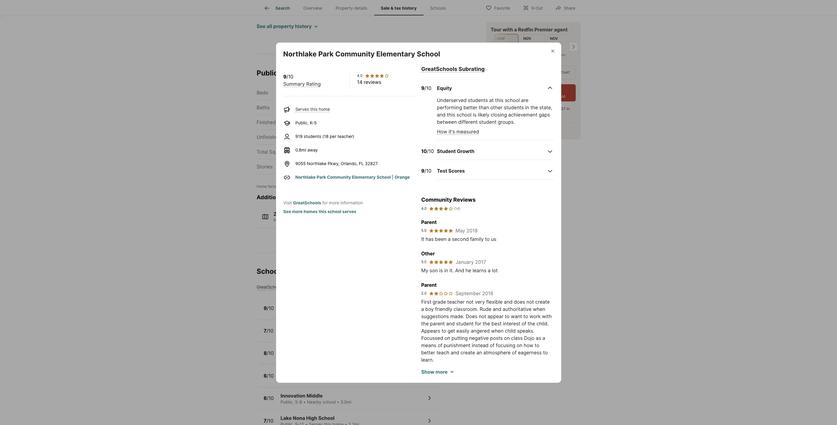 Task type: describe. For each thing, give the bounding box(es) containing it.
with inside first grade teacher not very flexible and does not create a boy friendly classroom. rude and authoritative when suggestions made. does not appear to want to work with the parent and student for the best interest of the child. appears to get easily angered when child speaks. focussed on putting negative posts on class dojo as a means of punishment instead of focusing on how to better teach and create an atmosphere of eagerness to learn.
[[542, 314, 552, 320]]

1 vertical spatial rating
[[305, 285, 318, 290]]

1 vertical spatial when
[[491, 328, 504, 334]]

30
[[519, 112, 523, 117]]

parent for grade
[[421, 282, 437, 288]]

rating 5.0 out of 5 element for been
[[429, 228, 453, 233]]

does
[[466, 314, 478, 320]]

1 vertical spatial 2016
[[466, 134, 477, 140]]

saturday
[[550, 53, 566, 57]]

rude
[[480, 306, 492, 312]]

show more
[[421, 369, 448, 375]]

posts
[[490, 335, 503, 341]]

work
[[530, 314, 541, 320]]

does
[[514, 299, 525, 305]]

0 horizontal spatial 8
[[264, 351, 267, 357]]

interest
[[503, 321, 521, 327]]

x-
[[532, 5, 536, 10]]

greatschools summary rating link
[[257, 285, 318, 290]]

the inside the "underserved students at this school are performing better than other students in the state, and this school is likely closing achievement gaps between different student groups."
[[531, 105, 538, 111]]

in right tours
[[551, 107, 554, 111]]

919
[[295, 134, 303, 139]]

1 horizontal spatial for
[[337, 69, 347, 77]]

to left get
[[442, 328, 446, 334]]

appears
[[421, 328, 440, 334]]

dojo
[[524, 335, 535, 341]]

this up other
[[495, 97, 504, 103]]

may
[[456, 228, 465, 234]]

7.8mi
[[351, 377, 361, 382]]

1 vertical spatial 4.0
[[421, 206, 427, 211]]

1 vertical spatial northlake
[[307, 161, 327, 166]]

student inside the "underserved students at this school are performing better than other students in the state, and this school is likely closing achievement gaps between different student groups."
[[479, 119, 497, 125]]

2 vertical spatial 9 /10
[[264, 306, 274, 312]]

x-out
[[532, 5, 543, 10]]

of down focusing
[[512, 350, 517, 356]]

2 horizontal spatial not
[[527, 299, 534, 305]]

1 horizontal spatial create
[[536, 299, 550, 305]]

1 horizontal spatial on
[[504, 335, 510, 341]]

0 horizontal spatial rating 4.0 out of 5 element
[[365, 73, 389, 78]]

0 vertical spatial 9 /10
[[421, 85, 432, 91]]

favorite button
[[481, 1, 516, 14]]

of up teach
[[438, 343, 442, 349]]

1 7 /10 from the top
[[264, 328, 274, 334]]

development
[[291, 218, 317, 223]]

am
[[560, 94, 565, 99]]

public facts and zoning for 9086 mayfair pointe dr
[[257, 69, 427, 77]]

in inside in the last 30 days
[[567, 107, 570, 111]]

overview tab
[[297, 1, 329, 15]]

school up district
[[328, 209, 341, 214]]

atmosphere
[[484, 350, 511, 356]]

32827 inside northlake park community elementary school dialog
[[365, 161, 378, 166]]

achievement
[[508, 112, 538, 118]]

led
[[529, 107, 535, 111]]

9086
[[349, 69, 367, 77]]

and up get
[[446, 321, 455, 327]]

family
[[470, 236, 484, 242]]

school left are
[[505, 97, 520, 103]]

312407469400160
[[433, 164, 477, 170]]

teach
[[437, 350, 450, 356]]

second
[[452, 236, 469, 242]]

this down the visit greatschools for more information
[[319, 209, 327, 214]]

overview
[[303, 6, 322, 11]]

6 for charter, 8-12 • serves this home • 7.8mi
[[264, 373, 267, 379]]

1 7 from the top
[[264, 328, 267, 334]]

tax
[[395, 6, 401, 11]]

2017
[[475, 259, 486, 265]]

orange county
[[442, 149, 477, 155]]

sale & tax history tab
[[374, 1, 424, 15]]

2 horizontal spatial on
[[517, 343, 523, 349]]

student inside first grade teacher not very flexible and does not create a boy friendly classroom. rude and authoritative when suggestions made. does not appear to want to work with the parent and student for the best interest of the child. appears to get easily angered when child speaks. focussed on putting negative posts on class dojo as a means of punishment instead of focusing on how to better teach and create an atmosphere of eagerness to learn.
[[456, 321, 474, 327]]

finished
[[257, 119, 276, 125]]

details
[[354, 6, 368, 11]]

want
[[511, 314, 522, 320]]

to down as
[[535, 343, 540, 349]]

school for northlake park community elementary school | orange
[[377, 175, 391, 180]]

park for northlake park community elementary school
[[318, 50, 334, 58]]

closing
[[491, 112, 507, 118]]

reviews
[[454, 197, 476, 203]]

elementary for northlake park community elementary school | orange
[[352, 175, 376, 180]]

1 horizontal spatial not
[[479, 314, 486, 320]]

1 vertical spatial create
[[461, 350, 475, 356]]

for inside first grade teacher not very flexible and does not create a boy friendly classroom. rude and authoritative when suggestions made. does not appear to want to work with the parent and student for the best interest of the child. appears to get easily angered when child speaks. focussed on putting negative posts on class dojo as a means of punishment instead of focusing on how to better teach and create an atmosphere of eagerness to learn.
[[475, 321, 481, 327]]

6 for public, 5-8 • nearby school • 3.0mi
[[264, 396, 267, 402]]

school inside innovation middle public, 5-8 • nearby school • 3.0mi
[[323, 400, 336, 405]]

the down work
[[528, 321, 535, 327]]

2 horizontal spatial students
[[504, 105, 524, 111]]

means
[[421, 343, 436, 349]]

property details tab
[[329, 1, 374, 15]]

8-
[[298, 377, 303, 382]]

4
[[550, 40, 558, 54]]

community reviews
[[421, 197, 476, 203]]

redfin agents led 10 tours in 32827
[[505, 107, 566, 111]]

ft. for finished sq. ft.
[[286, 119, 292, 125]]

students for school
[[468, 97, 488, 103]]

how it's measured
[[437, 129, 479, 135]]

best
[[492, 321, 502, 327]]

12
[[303, 377, 307, 382]]

sale & tax history
[[381, 6, 417, 11]]

better inside the "underserved students at this school are performing better than other students in the state, and this school is likely closing achievement gaps between different student groups."
[[464, 105, 478, 111]]

0 vertical spatial 4.0
[[357, 73, 363, 78]]

different
[[458, 119, 478, 125]]

this up "5"
[[310, 107, 318, 112]]

and down punishment
[[451, 350, 459, 356]]

1 vertical spatial is
[[439, 268, 443, 274]]

elementary for northlake park community elementary school
[[376, 50, 415, 58]]

5
[[314, 120, 317, 125]]

community for northlake park community elementary school | orange
[[327, 175, 351, 180]]

&
[[391, 6, 394, 11]]

1 vertical spatial summary
[[285, 285, 304, 290]]

public, inside innovation middle public, 5-8 • nearby school • 3.0mi
[[281, 400, 294, 405]]

this down "performing"
[[447, 112, 455, 118]]

3
[[523, 40, 531, 54]]

of up speaks. at the right
[[522, 321, 526, 327]]

the up angered
[[483, 321, 490, 327]]

1 horizontal spatial when
[[533, 306, 545, 312]]

and up summary rating link
[[298, 69, 311, 77]]

beds
[[257, 90, 268, 96]]

1 horizontal spatial rating 4.0 out of 5 element
[[429, 206, 453, 211]]

residential
[[452, 104, 477, 111]]

14 reviews
[[357, 79, 381, 85]]

to right the eagerness
[[543, 350, 548, 356]]

to up the interest
[[505, 314, 510, 320]]

sale
[[381, 6, 390, 11]]

1 vertical spatial 9 /10
[[421, 168, 432, 174]]

orange link
[[395, 175, 410, 180]]

1 vertical spatial for
[[322, 200, 328, 205]]

• right 12 on the bottom left of page
[[308, 377, 311, 382]]

2 vertical spatial community
[[421, 197, 452, 203]]

rating inside 9 /10 summary rating
[[306, 81, 321, 87]]

the up appears
[[421, 321, 429, 327]]

my
[[421, 268, 428, 274]]

and left does
[[504, 299, 513, 305]]

home inside northlake park community elementary school dialog
[[319, 107, 330, 112]]

greatschools link
[[293, 200, 321, 205]]

• left the 3.0mi
[[337, 400, 339, 405]]

1 horizontal spatial more
[[329, 200, 339, 205]]

lot
[[492, 268, 498, 274]]

are
[[521, 97, 529, 103]]

summary inside 9 /10 summary rating
[[283, 81, 305, 87]]

nov 2
[[497, 36, 505, 54]]

an
[[477, 350, 482, 356]]

tour via video chat list box
[[491, 66, 576, 80]]

in left it.
[[444, 268, 448, 274]]

sq. for finished
[[277, 119, 285, 125]]

greatschools for subrating
[[421, 66, 457, 72]]

agent
[[554, 27, 568, 33]]

visit greatschools for more information
[[283, 200, 363, 205]]

favorite
[[494, 5, 510, 10]]

9055 northlake pkwy, orlando, fl 32827
[[295, 161, 378, 166]]

mayfair
[[369, 69, 394, 77]]

schools inside schools tab
[[430, 6, 446, 11]]

tab list containing search
[[257, 0, 458, 15]]

and up appear
[[493, 306, 502, 312]]

classroom.
[[454, 306, 479, 312]]

facts for home
[[268, 184, 276, 189]]

other
[[421, 251, 435, 257]]

ft. for total sq. ft.
[[278, 149, 284, 155]]

pointe
[[396, 69, 418, 77]]

0.8mi away
[[295, 147, 318, 152]]

ft. for unfinished sq. ft.
[[291, 134, 297, 140]]

park for northlake park community elementary school | orange
[[317, 175, 326, 180]]

public, inside northlake park community elementary school dialog
[[295, 120, 309, 125]]

0 horizontal spatial not
[[466, 299, 474, 305]]

2
[[497, 40, 504, 54]]

greatschools summary rating
[[257, 285, 318, 290]]

very
[[475, 299, 485, 305]]

charter,
[[281, 377, 297, 382]]

equity
[[437, 85, 452, 91]]

5.0 for it
[[421, 228, 427, 233]]

property details
[[336, 6, 368, 11]]

unfinished sq. ft.
[[257, 134, 297, 140]]

been
[[435, 236, 447, 242]]

1 horizontal spatial home
[[335, 377, 346, 382]]

september
[[456, 291, 481, 297]]

0 vertical spatial 10
[[536, 107, 540, 111]]

home facts updated by
[[257, 184, 298, 189]]

10:00
[[549, 94, 559, 99]]



Task type: locate. For each thing, give the bounding box(es) containing it.
facts up summary rating link
[[279, 69, 297, 77]]

option
[[491, 66, 529, 80]]

1 vertical spatial 7 /10
[[264, 418, 274, 424]]

nov down tour with a redfin premier agent
[[523, 36, 532, 41]]

0 vertical spatial summary
[[283, 81, 305, 87]]

single family residential
[[420, 104, 477, 111]]

school down residential
[[457, 112, 472, 118]]

7 left lake
[[264, 418, 267, 424]]

1 vertical spatial park
[[317, 175, 326, 180]]

2 parent from the top
[[421, 282, 437, 288]]

serves
[[342, 209, 356, 214]]

orange inside northlake park community elementary school dialog
[[395, 175, 410, 180]]

1 horizontal spatial 4.0
[[421, 206, 427, 211]]

• right '5-'
[[303, 400, 306, 405]]

better inside first grade teacher not very flexible and does not create a boy friendly classroom. rude and authoritative when suggestions made. does not appear to want to work with the parent and student for the best interest of the child. appears to get easily angered when child speaks. focussed on putting negative posts on class dojo as a means of punishment instead of focusing on how to better teach and create an atmosphere of eagerness to learn.
[[421, 350, 435, 356]]

nov inside nov 4 saturday
[[550, 36, 558, 41]]

students for teacher)
[[304, 134, 321, 139]]

students
[[468, 97, 488, 103], [504, 105, 524, 111], [304, 134, 321, 139]]

4.0 down community reviews
[[421, 206, 427, 211]]

more for see more homes this school serves
[[292, 209, 303, 214]]

5.0 up it
[[421, 228, 427, 233]]

redfin
[[518, 27, 534, 33], [505, 107, 516, 111]]

5.0 up my
[[421, 260, 427, 264]]

0 vertical spatial create
[[536, 299, 550, 305]]

public, down innovation
[[281, 400, 294, 405]]

community left 'reviews'
[[421, 197, 452, 203]]

1 horizontal spatial with
[[542, 314, 552, 320]]

3 nov from the left
[[550, 36, 558, 41]]

2 7 from the top
[[264, 418, 267, 424]]

nov 3
[[523, 36, 532, 54]]

next image
[[569, 42, 578, 52]]

1 horizontal spatial at
[[545, 94, 548, 99]]

2 vertical spatial school
[[318, 416, 335, 422]]

school right high
[[318, 416, 335, 422]]

1 horizontal spatial schools
[[430, 6, 446, 11]]

1 horizontal spatial redfin
[[518, 27, 534, 33]]

6 /10 for public, 5-8 • nearby school • 3.0mi
[[264, 396, 274, 402]]

a
[[514, 27, 517, 33], [448, 236, 451, 242], [488, 268, 491, 274], [421, 306, 424, 312], [543, 335, 545, 341]]

2.0
[[421, 291, 427, 296]]

school for northlake park community elementary school
[[417, 50, 440, 58]]

0 vertical spatial is
[[473, 112, 477, 118]]

0 horizontal spatial serves
[[295, 107, 309, 112]]

2016 up county
[[466, 134, 477, 140]]

greatschools for summary
[[257, 285, 284, 290]]

test scores button
[[437, 163, 554, 180]]

resources
[[285, 194, 312, 201]]

0 horizontal spatial better
[[421, 350, 435, 356]]

serves up public, k-5
[[295, 107, 309, 112]]

2016 up 'flexible'
[[482, 291, 494, 297]]

negative
[[469, 335, 489, 341]]

elementary down 1
[[352, 175, 376, 180]]

show more button
[[421, 369, 454, 376]]

on down class
[[517, 343, 523, 349]]

9 /10 down dr
[[421, 85, 432, 91]]

as
[[536, 335, 541, 341]]

0 horizontal spatial 10
[[421, 148, 427, 154]]

2016 up the measured
[[466, 119, 477, 125]]

redfin up 'nov 3' at the right of the page
[[518, 27, 534, 33]]

middle
[[307, 393, 323, 399]]

0 vertical spatial student
[[479, 119, 497, 125]]

1 horizontal spatial serves
[[312, 377, 326, 382]]

parent up "2.0"
[[421, 282, 437, 288]]

rating 5.0 out of 5 element for is
[[429, 260, 453, 265]]

northlake up "by"
[[295, 175, 316, 180]]

/10 inside 9 /10 summary rating
[[287, 74, 294, 80]]

away
[[308, 147, 318, 152]]

0 horizontal spatial more
[[292, 209, 303, 214]]

for up angered
[[475, 321, 481, 327]]

0 vertical spatial students
[[468, 97, 488, 103]]

is right son
[[439, 268, 443, 274]]

None button
[[495, 34, 519, 60], [521, 34, 546, 60], [548, 34, 572, 60], [495, 34, 519, 60], [521, 34, 546, 60], [548, 34, 572, 60]]

northlake park community elementary school element
[[283, 42, 448, 58]]

1 vertical spatial redfin
[[505, 107, 516, 111]]

nona
[[293, 416, 305, 422]]

facts right the home at the left top of page
[[268, 184, 276, 189]]

speaks.
[[517, 328, 535, 334]]

park down 9055 northlake pkwy, orlando, fl 32827
[[317, 175, 326, 180]]

0 horizontal spatial students
[[304, 134, 321, 139]]

1 horizontal spatial elementary
[[376, 50, 415, 58]]

serves this home link
[[295, 107, 330, 112]]

northlake down 'away'
[[307, 161, 327, 166]]

2 rating 5.0 out of 5 element from the top
[[429, 260, 453, 265]]

0 vertical spatial rating
[[306, 81, 321, 87]]

punishment
[[444, 343, 471, 349]]

1 horizontal spatial 32827
[[555, 107, 566, 111]]

better left than
[[464, 105, 478, 111]]

students up than
[[468, 97, 488, 103]]

tour for tour via video chat
[[533, 71, 543, 75]]

scores
[[449, 168, 465, 174]]

rating 2.0 out of 5 element
[[429, 291, 453, 296]]

september 2016
[[456, 291, 494, 297]]

of down posts
[[490, 343, 495, 349]]

0 vertical spatial elementary
[[376, 50, 415, 58]]

0 horizontal spatial facts
[[268, 184, 276, 189]]

nov for 3
[[523, 36, 532, 41]]

ft. down unfinished sq. ft.
[[278, 149, 284, 155]]

northlake up 9 /10 summary rating at left
[[283, 50, 317, 58]]

students left "(18"
[[304, 134, 321, 139]]

1 6 from the top
[[264, 373, 267, 379]]

7 /10 left lake
[[264, 418, 274, 424]]

10 right "led"
[[536, 107, 540, 111]]

this up innovation middle public, 5-8 • nearby school • 3.0mi
[[327, 377, 334, 382]]

0 horizontal spatial 32827
[[365, 161, 378, 166]]

search link
[[263, 5, 290, 12]]

8
[[264, 351, 267, 357], [300, 400, 302, 405]]

in left "led"
[[525, 105, 529, 111]]

sq. right total
[[269, 149, 277, 155]]

rating 4.0 out of 5 element down community reviews
[[429, 206, 453, 211]]

at inside 'schedule tour next available: tomorrow at 10:00 am'
[[545, 94, 548, 99]]

0 vertical spatial 32827
[[555, 107, 566, 111]]

for up see more homes this school serves
[[322, 200, 328, 205]]

0 horizontal spatial orange
[[395, 175, 410, 180]]

1 nov from the left
[[497, 36, 505, 41]]

previous image
[[488, 42, 498, 52]]

0 vertical spatial serves
[[295, 107, 309, 112]]

the up days
[[531, 105, 538, 111]]

1 vertical spatial serves
[[312, 377, 326, 382]]

total
[[257, 149, 268, 155]]

2 6 from the top
[[264, 396, 267, 402]]

grade
[[433, 299, 446, 305]]

7 /10 up 8 /10
[[264, 328, 274, 334]]

updated
[[277, 184, 292, 189]]

on
[[445, 335, 450, 341], [504, 335, 510, 341], [517, 343, 523, 349]]

0 horizontal spatial create
[[461, 350, 475, 356]]

with up child.
[[542, 314, 552, 320]]

serves right 12 on the bottom left of page
[[312, 377, 326, 382]]

more right show
[[436, 369, 448, 375]]

6 /10 for charter, 8-12 • serves this home • 7.8mi
[[264, 373, 274, 379]]

0 horizontal spatial is
[[439, 268, 443, 274]]

6 left innovation
[[264, 396, 267, 402]]

school
[[505, 97, 520, 103], [457, 112, 472, 118], [328, 209, 341, 214], [323, 400, 336, 405]]

zoning planned development district
[[274, 211, 333, 223]]

2 vertical spatial students
[[304, 134, 321, 139]]

0 vertical spatial 2016
[[466, 119, 477, 125]]

serves inside northlake park community elementary school dialog
[[295, 107, 309, 112]]

instead
[[472, 343, 489, 349]]

0 vertical spatial northlake
[[283, 50, 317, 58]]

10 inside northlake park community elementary school dialog
[[421, 148, 427, 154]]

at inside the "underserved students at this school are performing better than other students in the state, and this school is likely closing achievement gaps between different student groups."
[[489, 97, 494, 103]]

1 horizontal spatial is
[[473, 112, 477, 118]]

available:
[[510, 94, 526, 99]]

rating 5.0 out of 5 element
[[429, 228, 453, 233], [429, 260, 453, 265]]

authoritative
[[503, 306, 532, 312]]

nov up previous icon at the top right
[[497, 36, 505, 41]]

ft. left public, k-5
[[286, 119, 292, 125]]

share button
[[551, 1, 581, 14]]

sq. left '919'
[[283, 134, 290, 140]]

0 vertical spatial 5.0
[[421, 228, 427, 233]]

student growth
[[437, 148, 475, 154]]

0 horizontal spatial at
[[489, 97, 494, 103]]

facts for public
[[279, 69, 297, 77]]

0 horizontal spatial on
[[445, 335, 450, 341]]

2016 inside northlake park community elementary school dialog
[[482, 291, 494, 297]]

0 vertical spatial 8
[[264, 351, 267, 357]]

2018
[[467, 228, 478, 234]]

tab list
[[257, 0, 458, 15]]

9 inside 9 /10 summary rating
[[283, 74, 287, 80]]

when down best
[[491, 328, 504, 334]]

to left work
[[524, 314, 528, 320]]

school
[[417, 50, 440, 58], [377, 175, 391, 180], [318, 416, 335, 422]]

single
[[420, 104, 434, 111]]

5-
[[295, 400, 300, 405]]

equity button
[[437, 80, 554, 97]]

at up other
[[489, 97, 494, 103]]

in right state,
[[567, 107, 570, 111]]

the left last at the right top of page
[[505, 112, 510, 117]]

1 vertical spatial schools
[[257, 267, 284, 276]]

high
[[306, 416, 317, 422]]

summary rating link
[[283, 81, 321, 87]]

2 5.0 from the top
[[421, 260, 427, 264]]

school right 'nearby'
[[323, 400, 336, 405]]

additional resources
[[257, 194, 312, 201]]

more up see more homes this school serves
[[329, 200, 339, 205]]

charter, 8-12 • serves this home • 7.8mi
[[281, 377, 361, 382]]

performing
[[437, 105, 462, 111]]

4.0
[[357, 73, 363, 78], [421, 206, 427, 211]]

0 horizontal spatial greatschools
[[257, 285, 284, 290]]

1 rating 5.0 out of 5 element from the top
[[429, 228, 453, 233]]

2 nov from the left
[[523, 36, 532, 41]]

ft.
[[286, 119, 292, 125], [291, 134, 297, 140], [278, 149, 284, 155]]

suggestions
[[421, 314, 449, 320]]

stories
[[257, 164, 273, 170]]

0 horizontal spatial home
[[319, 107, 330, 112]]

sq. for total
[[269, 149, 277, 155]]

and down 'family'
[[437, 112, 446, 118]]

the
[[531, 105, 538, 111], [505, 112, 510, 117], [421, 321, 429, 327], [483, 321, 490, 327], [528, 321, 535, 327]]

create
[[536, 299, 550, 305], [461, 350, 475, 356]]

2 horizontal spatial greatschools
[[421, 66, 457, 72]]

9 /10 summary rating
[[283, 74, 321, 87]]

eagerness
[[518, 350, 542, 356]]

1 vertical spatial 7
[[264, 418, 267, 424]]

4.0 up 14
[[357, 73, 363, 78]]

1 vertical spatial students
[[504, 105, 524, 111]]

1 horizontal spatial public,
[[295, 120, 309, 125]]

create left the an
[[461, 350, 475, 356]]

tour for tour with a redfin premier agent
[[491, 27, 502, 33]]

northlake park community elementary school | orange
[[295, 175, 410, 180]]

1 vertical spatial sq.
[[283, 134, 290, 140]]

nearby
[[307, 400, 322, 405]]

on up focusing
[[504, 335, 510, 341]]

at down tour
[[545, 94, 548, 99]]

zoning
[[313, 69, 336, 77]]

child
[[505, 328, 516, 334]]

see more homes this school serves link
[[283, 209, 356, 214]]

community inside northlake park community elementary school element
[[335, 50, 375, 58]]

sq. right finished
[[277, 119, 285, 125]]

2 vertical spatial for
[[475, 321, 481, 327]]

agents
[[517, 107, 528, 111]]

more for show more
[[436, 369, 448, 375]]

1 horizontal spatial tour
[[533, 71, 543, 75]]

student down likely at the top right
[[479, 119, 497, 125]]

in inside the "underserved students at this school are performing better than other students in the state, and this school is likely closing achievement gaps between different student groups."
[[525, 105, 529, 111]]

it's
[[449, 129, 455, 135]]

and inside the "underserved students at this school are performing better than other students in the state, and this school is likely closing achievement gaps between different student groups."
[[437, 112, 446, 118]]

park up zoning
[[318, 50, 334, 58]]

0 vertical spatial schools
[[430, 6, 446, 11]]

better
[[464, 105, 478, 111], [421, 350, 435, 356]]

8 inside innovation middle public, 5-8 • nearby school • 3.0mi
[[300, 400, 302, 405]]

32827 down am
[[555, 107, 566, 111]]

planned
[[274, 218, 290, 223]]

0 vertical spatial sq.
[[277, 119, 285, 125]]

how
[[437, 129, 447, 135]]

greatschools subrating link
[[421, 66, 485, 72]]

to left us
[[485, 236, 490, 242]]

0 horizontal spatial schools
[[257, 267, 284, 276]]

for left 9086 at left
[[337, 69, 347, 77]]

northlake for northlake park community elementary school
[[283, 50, 317, 58]]

facts
[[279, 69, 297, 77], [268, 184, 276, 189]]

redfin up last at the right top of page
[[505, 107, 516, 111]]

5.0 for my
[[421, 260, 427, 264]]

state,
[[540, 105, 552, 111]]

is inside the "underserved students at this school are performing better than other students in the state, and this school is likely closing achievement gaps between different student groups."
[[473, 112, 477, 118]]

park inside northlake park community elementary school element
[[318, 50, 334, 58]]

6 /10 left innovation
[[264, 396, 274, 402]]

northlake for northlake park community elementary school | orange
[[295, 175, 316, 180]]

1 vertical spatial more
[[292, 209, 303, 214]]

orange up 312407469400160
[[442, 149, 459, 155]]

home
[[319, 107, 330, 112], [335, 377, 346, 382]]

1 horizontal spatial student
[[479, 119, 497, 125]]

1 vertical spatial 6
[[264, 396, 267, 402]]

0 horizontal spatial 4.0
[[357, 73, 363, 78]]

january
[[456, 259, 474, 265]]

10 /10
[[421, 148, 434, 154]]

1 vertical spatial greatschools
[[293, 200, 321, 205]]

son
[[430, 268, 438, 274]]

community down 9055 northlake pkwy, orlando, fl 32827
[[327, 175, 351, 180]]

6 down 8 /10
[[264, 373, 267, 379]]

schools right history
[[430, 6, 446, 11]]

see
[[283, 209, 291, 214]]

on down get
[[445, 335, 450, 341]]

growth
[[457, 148, 475, 154]]

1 horizontal spatial nov
[[523, 36, 532, 41]]

0 vertical spatial better
[[464, 105, 478, 111]]

sq. for unfinished
[[283, 134, 290, 140]]

7 up 8 /10
[[264, 328, 267, 334]]

easily
[[457, 328, 470, 334]]

schedule
[[517, 88, 539, 94]]

1 6 /10 from the top
[[264, 373, 274, 379]]

10 left student
[[421, 148, 427, 154]]

1 vertical spatial public,
[[281, 400, 294, 405]]

0 horizontal spatial elementary
[[352, 175, 376, 180]]

2 vertical spatial 2016
[[482, 291, 494, 297]]

1 vertical spatial student
[[456, 321, 474, 327]]

tour up nov 2
[[491, 27, 502, 33]]

underserved students at this school are performing better than other students in the state, and this school is likely closing achievement gaps between different student groups.
[[437, 97, 552, 125]]

9 /10 left test
[[421, 168, 432, 174]]

0 vertical spatial ft.
[[286, 119, 292, 125]]

in the last 30 days
[[505, 107, 570, 117]]

more inside dropdown button
[[436, 369, 448, 375]]

1 vertical spatial 10
[[421, 148, 427, 154]]

2 vertical spatial greatschools
[[257, 285, 284, 290]]

tour left via at the right top of page
[[533, 71, 543, 75]]

0 vertical spatial redfin
[[518, 27, 534, 33]]

1 horizontal spatial facts
[[279, 69, 297, 77]]

0 horizontal spatial nov
[[497, 36, 505, 41]]

0 vertical spatial with
[[503, 27, 513, 33]]

1
[[361, 164, 364, 170]]

groups.
[[498, 119, 515, 125]]

2 vertical spatial ft.
[[278, 149, 284, 155]]

0 vertical spatial greatschools
[[421, 66, 457, 72]]

1 parent from the top
[[421, 219, 437, 225]]

1 horizontal spatial students
[[468, 97, 488, 103]]

919 students (18 per teacher)
[[295, 134, 354, 139]]

how
[[524, 343, 534, 349]]

schools tab
[[424, 1, 453, 15]]

1 horizontal spatial greatschools
[[293, 200, 321, 205]]

with up nov 2
[[503, 27, 513, 33]]

0 vertical spatial 6
[[264, 373, 267, 379]]

1 5.0 from the top
[[421, 228, 427, 233]]

nov for 2
[[497, 36, 505, 41]]

• left 7.8mi
[[348, 377, 350, 382]]

2 7 /10 from the top
[[264, 418, 274, 424]]

1 vertical spatial orange
[[395, 175, 410, 180]]

parent for has
[[421, 219, 437, 225]]

1 horizontal spatial orange
[[442, 149, 459, 155]]

learn.
[[421, 357, 434, 363]]

community for northlake park community elementary school
[[335, 50, 375, 58]]

when up work
[[533, 306, 545, 312]]

1 vertical spatial 32827
[[365, 161, 378, 166]]

0 vertical spatial parent
[[421, 219, 437, 225]]

1 horizontal spatial school
[[377, 175, 391, 180]]

not up classroom.
[[466, 299, 474, 305]]

schedule tour next available: tomorrow at 10:00 am
[[501, 88, 565, 99]]

students up last at the right top of page
[[504, 105, 524, 111]]

innovation middle public, 5-8 • nearby school • 3.0mi
[[281, 393, 352, 405]]

tour inside list box
[[533, 71, 543, 75]]

1 vertical spatial elementary
[[352, 175, 376, 180]]

0 vertical spatial 7 /10
[[264, 328, 274, 334]]

northlake park community elementary school dialog
[[276, 42, 561, 383]]

tour via video chat
[[533, 71, 570, 75]]

rating 4.0 out of 5 element
[[365, 73, 389, 78], [429, 206, 453, 211]]

0 horizontal spatial redfin
[[505, 107, 516, 111]]

learns
[[473, 268, 487, 274]]

the inside in the last 30 days
[[505, 112, 510, 117]]

schools up greatschools summary rating
[[257, 267, 284, 276]]

ft. up "0.8mi"
[[291, 134, 297, 140]]

public,
[[295, 120, 309, 125], [281, 400, 294, 405]]

0 vertical spatial orange
[[442, 149, 459, 155]]

1 vertical spatial ft.
[[291, 134, 297, 140]]

2 6 /10 from the top
[[264, 396, 274, 402]]

history
[[402, 6, 417, 11]]



Task type: vqa. For each thing, say whether or not it's contained in the screenshot.
Restaurant,
no



